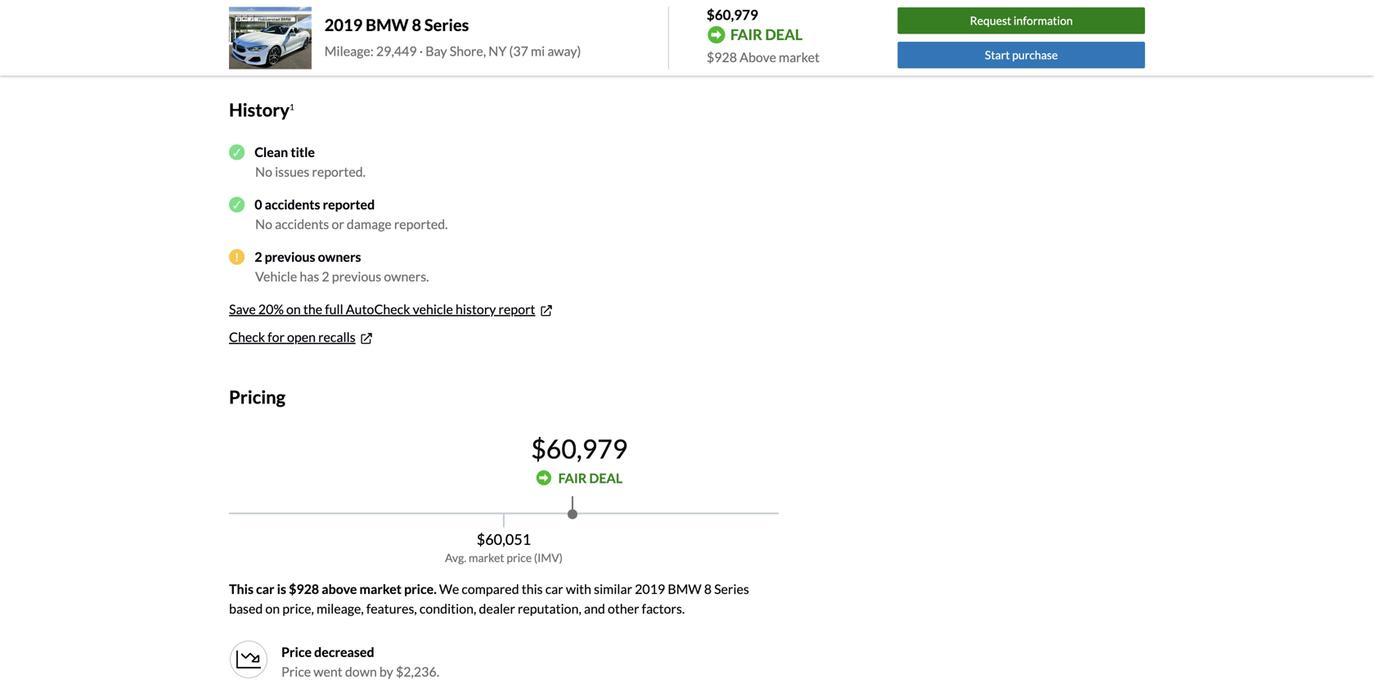 Task type: describe. For each thing, give the bounding box(es) containing it.
has
[[300, 268, 319, 284]]

request
[[970, 14, 1012, 28]]

request information button
[[898, 8, 1146, 34]]

29,449
[[376, 43, 417, 59]]

went
[[314, 663, 343, 679]]

shore,
[[450, 43, 486, 59]]

factors.
[[642, 600, 685, 616]]

0 horizontal spatial previous
[[265, 249, 315, 265]]

save 20% on the full autocheck vehicle history report image
[[539, 303, 555, 319]]

full
[[325, 301, 343, 317]]

issues
[[275, 164, 310, 180]]

up
[[468, 34, 483, 50]]

$60,051 avg. market price (imv)
[[445, 530, 563, 564]]

check for open recalls image
[[359, 331, 375, 346]]

autocheck
[[346, 301, 410, 317]]

series inside 2019 bmw 8 series mileage: 29,449 · bay shore, ny (37 mi away)
[[425, 15, 469, 35]]

fair
[[731, 26, 763, 44]]

vdpcheck image for 0 accidents reported
[[229, 197, 245, 212]]

compared
[[462, 581, 519, 597]]

8 inside 2019 bmw 8 series mileage: 29,449 · bay shore, ny (37 mi away)
[[412, 15, 421, 35]]

1 price from the top
[[281, 644, 312, 660]]

history 1
[[229, 99, 294, 120]]

away)
[[548, 43, 581, 59]]

reported
[[323, 196, 375, 212]]

2019 bmw 8 series mileage: 29,449 · bay shore, ny (37 mi away)
[[325, 15, 581, 59]]

0 horizontal spatial market
[[360, 581, 402, 597]]

start purchase
[[985, 48, 1058, 62]]

20%
[[258, 301, 284, 317]]

down
[[345, 663, 377, 679]]

1 car from the left
[[256, 581, 275, 597]]

condition,
[[420, 600, 477, 616]]

bmw inside 2019 bmw 8 series mileage: 29,449 · bay shore, ny (37 mi away)
[[366, 15, 409, 35]]

0 vertical spatial 2
[[255, 249, 262, 265]]

1 to from the left
[[321, 34, 333, 50]]

start
[[985, 48, 1010, 62]]

this car is $928 above market price.
[[229, 581, 437, 597]]

no for no accidents or damage reported.
[[255, 216, 272, 232]]

pricing
[[229, 386, 286, 407]]

fair deal
[[731, 26, 803, 44]]

price decreased image
[[236, 646, 262, 672]]

ny
[[489, 43, 507, 59]]

dealer
[[479, 600, 515, 616]]

2 previous owners
[[255, 249, 361, 265]]

1 vertical spatial your
[[485, 34, 512, 50]]

this
[[522, 581, 543, 597]]

no issues reported.
[[255, 164, 366, 180]]

mileage:
[[325, 43, 374, 59]]

save
[[229, 301, 256, 317]]

title
[[291, 144, 315, 160]]

2019 inside 2019 bmw 8 series mileage: 29,449 · bay shore, ny (37 mi away)
[[325, 15, 363, 35]]

bmw inside we compared this car with similar 2019 bmw 8 series based on price, mileage, features, condition, dealer reputation, and other factors.
[[668, 581, 702, 597]]

the inside 3. finalize your sale head to the dealership to finish up your sale.
[[336, 34, 355, 50]]

(37
[[509, 43, 529, 59]]

(imv)
[[534, 551, 563, 564]]

$928 above market
[[707, 49, 820, 65]]

0 horizontal spatial reported.
[[312, 164, 366, 180]]

3.
[[288, 12, 299, 28]]

0 horizontal spatial your
[[349, 12, 376, 28]]

price.
[[404, 581, 437, 597]]

no accidents or damage reported.
[[255, 216, 448, 232]]

reputation,
[[518, 600, 582, 616]]

recalls
[[318, 329, 356, 345]]

1 horizontal spatial on
[[286, 301, 301, 317]]

sale.
[[514, 34, 539, 50]]

series inside we compared this car with similar 2019 bmw 8 series based on price, mileage, features, condition, dealer reputation, and other factors.
[[715, 581, 749, 597]]

information
[[1014, 14, 1073, 28]]

vdpcheck image for clean title
[[229, 144, 245, 160]]

history
[[229, 99, 290, 120]]

fair deal
[[559, 470, 623, 486]]

save 20% on the full autocheck vehicle history report
[[229, 301, 536, 317]]

similar
[[594, 581, 633, 597]]

request information
[[970, 14, 1073, 28]]

car inside we compared this car with similar 2019 bmw 8 series based on price, mileage, features, condition, dealer reputation, and other factors.
[[546, 581, 564, 597]]

no for no issues reported.
[[255, 164, 272, 180]]

we
[[439, 581, 459, 597]]

owners
[[318, 249, 361, 265]]

other
[[608, 600, 640, 616]]

1 vertical spatial 2
[[322, 268, 330, 284]]



Task type: locate. For each thing, give the bounding box(es) containing it.
0 horizontal spatial series
[[425, 15, 469, 35]]

on
[[286, 301, 301, 317], [265, 600, 280, 616]]

mileage,
[[317, 600, 364, 616]]

0 horizontal spatial bmw
[[366, 15, 409, 35]]

save 20% on the full autocheck vehicle history report link
[[229, 301, 555, 319]]

1
[[290, 102, 294, 112]]

accidents down issues on the left top
[[265, 196, 320, 212]]

1 horizontal spatial market
[[469, 551, 505, 564]]

2019 up mileage:
[[325, 15, 363, 35]]

2 vertical spatial market
[[360, 581, 402, 597]]

0 vertical spatial 8
[[412, 15, 421, 35]]

based
[[229, 600, 263, 616]]

1 horizontal spatial bmw
[[668, 581, 702, 597]]

price
[[507, 551, 532, 564]]

above
[[322, 581, 357, 597]]

0 vertical spatial 2019
[[325, 15, 363, 35]]

for
[[268, 329, 285, 345]]

car
[[256, 581, 275, 597], [546, 581, 564, 597]]

sale
[[379, 12, 402, 28]]

0 vertical spatial on
[[286, 301, 301, 317]]

1 vertical spatial $60,979
[[531, 433, 628, 464]]

your left the "sale"
[[349, 12, 376, 28]]

$928 up price,
[[289, 581, 319, 597]]

·
[[420, 43, 423, 59]]

reported. right damage
[[394, 216, 448, 232]]

to down finalize
[[321, 34, 333, 50]]

0 accidents reported
[[255, 196, 375, 212]]

1 vertical spatial accidents
[[275, 216, 329, 232]]

the down finalize
[[336, 34, 355, 50]]

check for open recalls
[[229, 329, 356, 345]]

and
[[584, 600, 605, 616]]

0 vertical spatial bmw
[[366, 15, 409, 35]]

avg.
[[445, 551, 467, 564]]

mi
[[531, 43, 545, 59]]

0
[[255, 196, 262, 212]]

1 vertical spatial $928
[[289, 581, 319, 597]]

accidents for reported
[[265, 196, 320, 212]]

your
[[349, 12, 376, 28], [485, 34, 512, 50]]

previous down the owners
[[332, 268, 382, 284]]

reported. up reported
[[312, 164, 366, 180]]

8 inside we compared this car with similar 2019 bmw 8 series based on price, mileage, features, condition, dealer reputation, and other factors.
[[704, 581, 712, 597]]

purchase
[[1013, 48, 1058, 62]]

price down price,
[[281, 644, 312, 660]]

0 vertical spatial the
[[336, 34, 355, 50]]

damage
[[347, 216, 392, 232]]

vdpalert image
[[229, 249, 245, 265]]

accidents for or
[[275, 216, 329, 232]]

1 horizontal spatial series
[[715, 581, 749, 597]]

$60,979 up fair
[[707, 6, 759, 23]]

vdpcheck image
[[229, 144, 245, 160], [229, 197, 245, 212]]

your right up at the left
[[485, 34, 512, 50]]

1 vertical spatial the
[[303, 301, 323, 317]]

2 right has
[[322, 268, 330, 284]]

clean title
[[255, 144, 315, 160]]

0 vertical spatial series
[[425, 15, 469, 35]]

1 horizontal spatial 2019
[[635, 581, 665, 597]]

2 right "vdpalert" 'icon'
[[255, 249, 262, 265]]

on right "20%"
[[286, 301, 301, 317]]

0 vertical spatial reported.
[[312, 164, 366, 180]]

2
[[255, 249, 262, 265], [322, 268, 330, 284]]

on down is
[[265, 600, 280, 616]]

0 horizontal spatial to
[[321, 34, 333, 50]]

1 horizontal spatial 2
[[322, 268, 330, 284]]

bay
[[426, 43, 447, 59]]

2 to from the left
[[420, 34, 432, 50]]

0 horizontal spatial 2019
[[325, 15, 363, 35]]

car up 'reputation,'
[[546, 581, 564, 597]]

2019
[[325, 15, 363, 35], [635, 581, 665, 597]]

finish
[[435, 34, 466, 50]]

1 vertical spatial series
[[715, 581, 749, 597]]

clean
[[255, 144, 288, 160]]

features,
[[366, 600, 417, 616]]

2 car from the left
[[546, 581, 564, 597]]

2019 bmw 8 series image
[[229, 7, 312, 69]]

2 horizontal spatial market
[[779, 49, 820, 65]]

dealership
[[358, 34, 417, 50]]

0 vertical spatial $928
[[707, 49, 737, 65]]

price left the went
[[281, 663, 311, 679]]

we compared this car with similar 2019 bmw 8 series based on price, mileage, features, condition, dealer reputation, and other factors.
[[229, 581, 749, 616]]

accidents
[[265, 196, 320, 212], [275, 216, 329, 232]]

2019 inside we compared this car with similar 2019 bmw 8 series based on price, mileage, features, condition, dealer reputation, and other factors.
[[635, 581, 665, 597]]

0 vertical spatial vdpcheck image
[[229, 144, 245, 160]]

head
[[288, 34, 319, 50]]

market up features,
[[360, 581, 402, 597]]

$60,979 for $928
[[707, 6, 759, 23]]

the left full
[[303, 301, 323, 317]]

vehicle
[[413, 301, 453, 317]]

0 vertical spatial $60,979
[[707, 6, 759, 23]]

no down the 0
[[255, 216, 272, 232]]

1 vertical spatial 2019
[[635, 581, 665, 597]]

1 vertical spatial vdpcheck image
[[229, 197, 245, 212]]

check for open recalls link
[[229, 329, 375, 346]]

$60,979 for fair deal
[[531, 433, 628, 464]]

fair deal image
[[536, 470, 552, 486]]

the
[[336, 34, 355, 50], [303, 301, 323, 317]]

previous
[[265, 249, 315, 265], [332, 268, 382, 284]]

history
[[456, 301, 496, 317]]

deal
[[589, 470, 623, 486]]

with
[[566, 581, 592, 597]]

2 vdpcheck image from the top
[[229, 197, 245, 212]]

owners.
[[384, 268, 429, 284]]

1 horizontal spatial 8
[[704, 581, 712, 597]]

1 horizontal spatial car
[[546, 581, 564, 597]]

$2,236.
[[396, 663, 440, 679]]

bmw
[[366, 15, 409, 35], [668, 581, 702, 597]]

on inside we compared this car with similar 2019 bmw 8 series based on price, mileage, features, condition, dealer reputation, and other factors.
[[265, 600, 280, 616]]

0 vertical spatial price
[[281, 644, 312, 660]]

is
[[277, 581, 286, 597]]

$60,051
[[477, 530, 531, 548]]

market inside $60,051 avg. market price (imv)
[[469, 551, 505, 564]]

1 horizontal spatial reported.
[[394, 216, 448, 232]]

by
[[380, 663, 393, 679]]

2019 up factors.
[[635, 581, 665, 597]]

accidents down 0 accidents reported
[[275, 216, 329, 232]]

$60,979
[[707, 6, 759, 23], [531, 433, 628, 464]]

1 vertical spatial on
[[265, 600, 280, 616]]

market down $60,051
[[469, 551, 505, 564]]

price decreased image
[[229, 640, 268, 679]]

decreased
[[314, 644, 374, 660]]

finalize
[[301, 12, 347, 28]]

report
[[499, 301, 536, 317]]

2 no from the top
[[255, 216, 272, 232]]

open
[[287, 329, 316, 345]]

0 horizontal spatial the
[[303, 301, 323, 317]]

2 price from the top
[[281, 663, 311, 679]]

1 vertical spatial previous
[[332, 268, 382, 284]]

0 vertical spatial your
[[349, 12, 376, 28]]

1 vertical spatial reported.
[[394, 216, 448, 232]]

0 vertical spatial previous
[[265, 249, 315, 265]]

1 vertical spatial no
[[255, 216, 272, 232]]

price decreased price went down by $2,236.
[[281, 644, 440, 679]]

1 horizontal spatial the
[[336, 34, 355, 50]]

1 horizontal spatial to
[[420, 34, 432, 50]]

price,
[[283, 600, 314, 616]]

0 horizontal spatial car
[[256, 581, 275, 597]]

$928
[[707, 49, 737, 65], [289, 581, 319, 597]]

car left is
[[256, 581, 275, 597]]

price
[[281, 644, 312, 660], [281, 663, 311, 679]]

0 horizontal spatial $928
[[289, 581, 319, 597]]

previous up 'vehicle'
[[265, 249, 315, 265]]

check
[[229, 329, 265, 345]]

reported.
[[312, 164, 366, 180], [394, 216, 448, 232]]

fair
[[559, 470, 587, 486]]

1 vertical spatial price
[[281, 663, 311, 679]]

above
[[740, 49, 777, 65]]

market down deal
[[779, 49, 820, 65]]

to left finish
[[420, 34, 432, 50]]

1 no from the top
[[255, 164, 272, 180]]

0 horizontal spatial 2
[[255, 249, 262, 265]]

1 vertical spatial 8
[[704, 581, 712, 597]]

0 vertical spatial market
[[779, 49, 820, 65]]

8
[[412, 15, 421, 35], [704, 581, 712, 597]]

1 vertical spatial bmw
[[668, 581, 702, 597]]

this
[[229, 581, 254, 597]]

vehicle has 2 previous owners.
[[255, 268, 429, 284]]

vdpcheck image left the clean
[[229, 144, 245, 160]]

or
[[332, 216, 344, 232]]

1 horizontal spatial $60,979
[[707, 6, 759, 23]]

1 horizontal spatial your
[[485, 34, 512, 50]]

1 horizontal spatial previous
[[332, 268, 382, 284]]

vdpcheck image left the 0
[[229, 197, 245, 212]]

market for $60,051
[[469, 551, 505, 564]]

3. finalize your sale head to the dealership to finish up your sale.
[[288, 12, 539, 50]]

1 vdpcheck image from the top
[[229, 144, 245, 160]]

bmw up factors.
[[668, 581, 702, 597]]

start purchase button
[[898, 42, 1146, 68]]

$928 down fair
[[707, 49, 737, 65]]

1 vertical spatial market
[[469, 551, 505, 564]]

0 vertical spatial accidents
[[265, 196, 320, 212]]

0 horizontal spatial 8
[[412, 15, 421, 35]]

series
[[425, 15, 469, 35], [715, 581, 749, 597]]

no down the clean
[[255, 164, 272, 180]]

bmw up 29,449
[[366, 15, 409, 35]]

0 horizontal spatial $60,979
[[531, 433, 628, 464]]

market for $928
[[779, 49, 820, 65]]

market
[[779, 49, 820, 65], [469, 551, 505, 564], [360, 581, 402, 597]]

deal
[[765, 26, 803, 44]]

1 horizontal spatial $928
[[707, 49, 737, 65]]

$60,979 up "fair" at left
[[531, 433, 628, 464]]

vehicle
[[255, 268, 297, 284]]

0 horizontal spatial on
[[265, 600, 280, 616]]

0 vertical spatial no
[[255, 164, 272, 180]]



Task type: vqa. For each thing, say whether or not it's contained in the screenshot.
reported. to the top
yes



